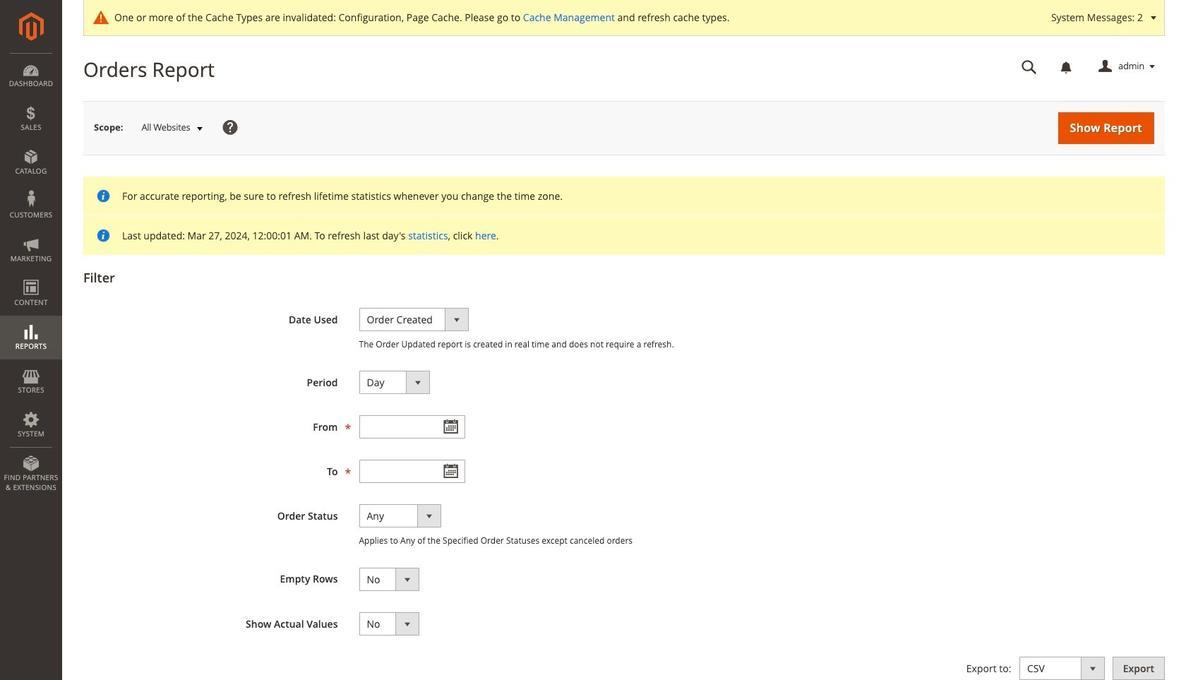 Task type: locate. For each thing, give the bounding box(es) containing it.
None text field
[[1012, 54, 1047, 79], [359, 460, 465, 483], [1012, 54, 1047, 79], [359, 460, 465, 483]]

None text field
[[359, 415, 465, 439]]

menu bar
[[0, 53, 62, 499]]

magento admin panel image
[[19, 12, 43, 41]]



